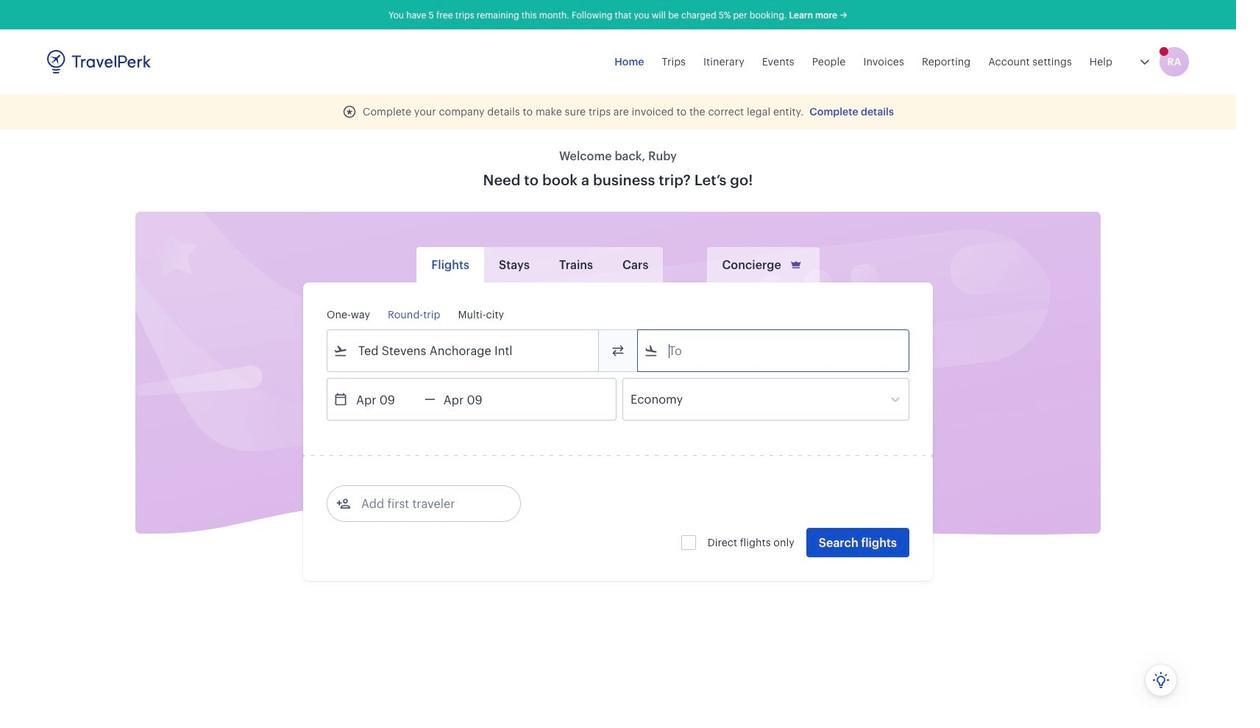 Task type: vqa. For each thing, say whether or not it's contained in the screenshot.
To 'search box'
yes



Task type: locate. For each thing, give the bounding box(es) containing it.
From search field
[[348, 339, 579, 363]]

Return text field
[[435, 379, 512, 420]]

Depart text field
[[348, 379, 425, 420]]

To search field
[[659, 339, 890, 363]]

Add first traveler search field
[[351, 492, 504, 516]]



